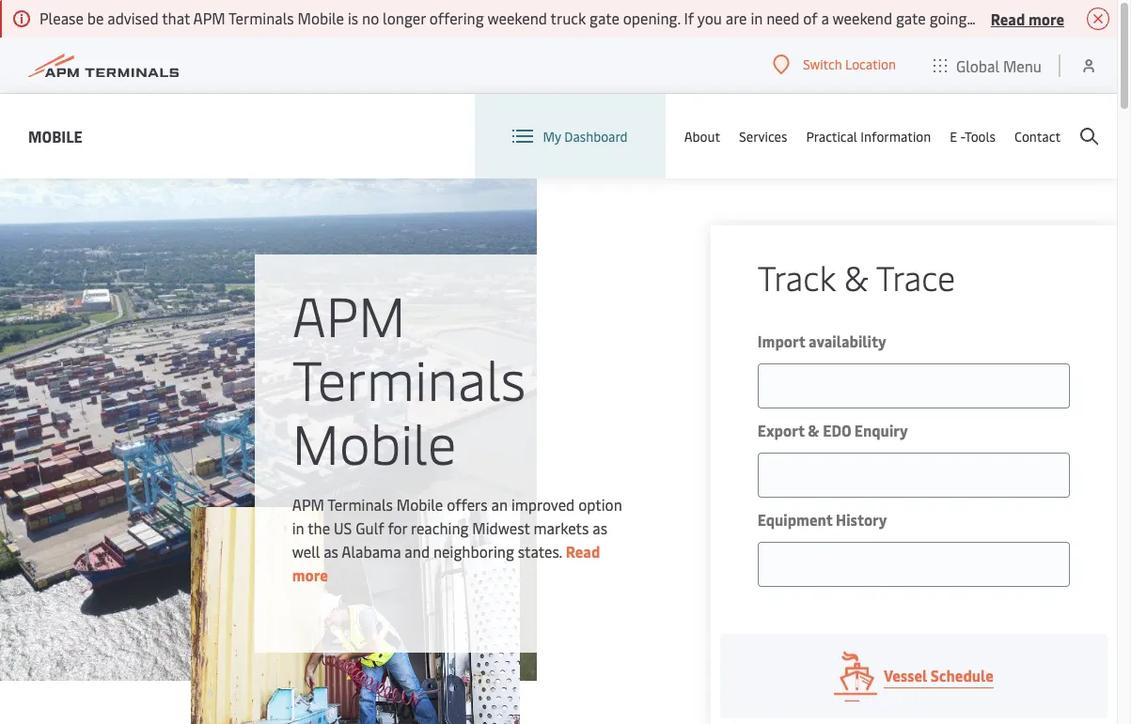Task type: describe. For each thing, give the bounding box(es) containing it.
truck
[[551, 8, 586, 28]]

import availability
[[758, 331, 886, 352]]

my dashboard button
[[513, 94, 628, 179]]

forward,
[[971, 8, 1027, 28]]

markets
[[534, 518, 589, 538]]

0 vertical spatial apm
[[193, 8, 225, 28]]

apm terminals mobile offers an improved option in the us gulf for reaching midwest markets as well as alabama and neighboring states.
[[292, 494, 622, 562]]

more for read more link
[[292, 565, 328, 585]]

contact button
[[1015, 94, 1061, 179]]

in inside apm terminals mobile offers an improved option in the us gulf for reaching midwest markets as well as alabama and neighboring states.
[[292, 518, 304, 538]]

if
[[684, 8, 694, 28]]

advised
[[107, 8, 159, 28]]

1 weekend from the left
[[487, 8, 547, 28]]

midwest
[[472, 518, 530, 538]]

e
[[950, 127, 957, 145]]

us
[[334, 518, 352, 538]]

apm for apm terminals mobile
[[292, 277, 406, 351]]

e -tools
[[950, 127, 996, 145]]

mobile secondary image
[[191, 508, 520, 725]]

more for read more button
[[1029, 8, 1064, 29]]

reaching
[[411, 518, 469, 538]]

edo
[[823, 420, 851, 441]]

opening.
[[623, 8, 680, 28]]

switch location button
[[773, 54, 896, 75]]

switch
[[803, 56, 842, 74]]

& for edo
[[808, 420, 820, 441]]

read for read more button
[[991, 8, 1025, 29]]

services
[[739, 127, 787, 145]]

longer
[[383, 8, 426, 28]]

for
[[388, 518, 407, 538]]

please
[[1031, 8, 1075, 28]]

enquiry
[[855, 420, 908, 441]]

read more button
[[991, 7, 1064, 30]]

history
[[836, 510, 887, 530]]

my
[[543, 127, 561, 145]]

availability
[[809, 331, 886, 352]]

tools
[[965, 127, 996, 145]]

going
[[930, 8, 967, 28]]

global menu
[[956, 55, 1042, 76]]

no
[[362, 8, 379, 28]]

read more link
[[292, 541, 600, 585]]

apm terminals mobile
[[292, 277, 526, 479]]

need
[[767, 8, 800, 28]]

please
[[39, 8, 84, 28]]

vessel schedule link
[[720, 635, 1108, 719]]

1 gate from the left
[[590, 8, 620, 28]]

information
[[861, 127, 931, 145]]

well
[[292, 541, 320, 562]]

my dashboard
[[543, 127, 628, 145]]

of
[[803, 8, 818, 28]]

read for read more link
[[566, 541, 600, 562]]

0 vertical spatial terminals
[[228, 8, 294, 28]]

please be advised that apm terminals mobile is no longer offering weekend truck gate opening. if you are in need of a weekend gate going forward, please email
[[39, 8, 1119, 28]]

offering
[[429, 8, 484, 28]]

close alert image
[[1087, 8, 1110, 30]]

alabama
[[342, 541, 401, 562]]

is
[[348, 8, 358, 28]]



Task type: vqa. For each thing, say whether or not it's contained in the screenshot.
Ctrl+V at bottom left
no



Task type: locate. For each thing, give the bounding box(es) containing it.
read down markets
[[566, 541, 600, 562]]

gate right truck at the top of page
[[590, 8, 620, 28]]

are
[[726, 8, 747, 28]]

read left please
[[991, 8, 1025, 29]]

e -tools button
[[950, 94, 996, 179]]

track
[[758, 254, 836, 300]]

read
[[991, 8, 1025, 29], [566, 541, 600, 562]]

track & trace
[[758, 254, 956, 300]]

read more down reaching
[[292, 541, 600, 585]]

vessel schedule
[[884, 666, 994, 686]]

1 horizontal spatial as
[[593, 518, 607, 538]]

1 vertical spatial apm
[[292, 277, 406, 351]]

a
[[821, 8, 829, 28]]

you
[[697, 8, 722, 28]]

as down option
[[593, 518, 607, 538]]

& for trace
[[844, 254, 869, 300]]

mobile
[[298, 8, 344, 28], [28, 126, 83, 146], [292, 405, 456, 479], [397, 494, 443, 515]]

read more for read more button
[[991, 8, 1064, 29]]

1 horizontal spatial read more
[[991, 8, 1064, 29]]

1 horizontal spatial gate
[[896, 8, 926, 28]]

option
[[578, 494, 622, 515]]

more inside button
[[1029, 8, 1064, 29]]

global
[[956, 55, 1000, 76]]

1 horizontal spatial read
[[991, 8, 1025, 29]]

improved
[[511, 494, 575, 515]]

1 vertical spatial &
[[808, 420, 820, 441]]

1 horizontal spatial &
[[844, 254, 869, 300]]

0 vertical spatial read
[[991, 8, 1025, 29]]

2 vertical spatial apm
[[292, 494, 324, 515]]

practical information
[[806, 127, 931, 145]]

more
[[1029, 8, 1064, 29], [292, 565, 328, 585]]

states.
[[518, 541, 562, 562]]

1 vertical spatial more
[[292, 565, 328, 585]]

1 vertical spatial read
[[566, 541, 600, 562]]

vessel
[[884, 666, 927, 686]]

an
[[491, 494, 508, 515]]

gate left going on the right of page
[[896, 8, 926, 28]]

weekend left truck at the top of page
[[487, 8, 547, 28]]

1 horizontal spatial more
[[1029, 8, 1064, 29]]

0 horizontal spatial read
[[566, 541, 600, 562]]

0 horizontal spatial weekend
[[487, 8, 547, 28]]

in
[[751, 8, 763, 28], [292, 518, 304, 538]]

mobile link
[[28, 125, 83, 148]]

apm
[[193, 8, 225, 28], [292, 277, 406, 351], [292, 494, 324, 515]]

switch location
[[803, 56, 896, 74]]

2 gate from the left
[[896, 8, 926, 28]]

apm for apm terminals mobile offers an improved option in the us gulf for reaching midwest markets as well as alabama and neighboring states.
[[292, 494, 324, 515]]

be
[[87, 8, 104, 28]]

that
[[162, 8, 190, 28]]

1 horizontal spatial weekend
[[833, 8, 892, 28]]

gate
[[590, 8, 620, 28], [896, 8, 926, 28]]

in right are
[[751, 8, 763, 28]]

terminals inside apm terminals mobile offers an improved option in the us gulf for reaching midwest markets as well as alabama and neighboring states.
[[327, 494, 393, 515]]

read more
[[991, 8, 1064, 29], [292, 541, 600, 585]]

0 vertical spatial in
[[751, 8, 763, 28]]

mobile inside apm terminals mobile
[[292, 405, 456, 479]]

mobile inside apm terminals mobile offers an improved option in the us gulf for reaching midwest markets as well as alabama and neighboring states.
[[397, 494, 443, 515]]

& left trace at right top
[[844, 254, 869, 300]]

0 horizontal spatial gate
[[590, 8, 620, 28]]

0 vertical spatial &
[[844, 254, 869, 300]]

trace
[[876, 254, 956, 300]]

about button
[[684, 94, 720, 179]]

global menu button
[[915, 37, 1061, 94]]

as
[[593, 518, 607, 538], [324, 541, 338, 562]]

location
[[845, 56, 896, 74]]

0 vertical spatial read more
[[991, 8, 1064, 29]]

0 horizontal spatial more
[[292, 565, 328, 585]]

1 horizontal spatial in
[[751, 8, 763, 28]]

read more for read more link
[[292, 541, 600, 585]]

offers
[[447, 494, 488, 515]]

in left the
[[292, 518, 304, 538]]

1 vertical spatial read more
[[292, 541, 600, 585]]

xin da yang zhou  docked at apm terminals mobile image
[[0, 179, 537, 682]]

read inside the read more
[[566, 541, 600, 562]]

read more up menu
[[991, 8, 1064, 29]]

read inside button
[[991, 8, 1025, 29]]

services button
[[739, 94, 787, 179]]

&
[[844, 254, 869, 300], [808, 420, 820, 441]]

& left edo
[[808, 420, 820, 441]]

apm inside apm terminals mobile
[[292, 277, 406, 351]]

gulf
[[356, 518, 384, 538]]

weekend
[[487, 8, 547, 28], [833, 8, 892, 28]]

-
[[961, 127, 965, 145]]

the
[[308, 518, 330, 538]]

practical information button
[[806, 94, 931, 179]]

0 horizontal spatial read more
[[292, 541, 600, 585]]

about
[[684, 127, 720, 145]]

more inside the read more
[[292, 565, 328, 585]]

apm inside apm terminals mobile offers an improved option in the us gulf for reaching midwest markets as well as alabama and neighboring states.
[[292, 494, 324, 515]]

terminals
[[228, 8, 294, 28], [292, 341, 526, 415], [327, 494, 393, 515]]

dashboard
[[564, 127, 628, 145]]

more right forward, at the top right of the page
[[1029, 8, 1064, 29]]

0 horizontal spatial &
[[808, 420, 820, 441]]

export & edo enquiry
[[758, 420, 908, 441]]

as right well at left
[[324, 541, 338, 562]]

equipment history
[[758, 510, 887, 530]]

menu
[[1003, 55, 1042, 76]]

and
[[405, 541, 430, 562]]

terminals for apm terminals mobile offers an improved option in the us gulf for reaching midwest markets as well as alabama and neighboring states.
[[327, 494, 393, 515]]

weekend right a
[[833, 8, 892, 28]]

0 vertical spatial more
[[1029, 8, 1064, 29]]

terminals for apm terminals mobile
[[292, 341, 526, 415]]

0 vertical spatial as
[[593, 518, 607, 538]]

2 weekend from the left
[[833, 8, 892, 28]]

more down well at left
[[292, 565, 328, 585]]

1 vertical spatial terminals
[[292, 341, 526, 415]]

export
[[758, 420, 805, 441]]

1 vertical spatial in
[[292, 518, 304, 538]]

2 vertical spatial terminals
[[327, 494, 393, 515]]

practical
[[806, 127, 857, 145]]

0 horizontal spatial as
[[324, 541, 338, 562]]

schedule
[[931, 666, 994, 686]]

1 vertical spatial as
[[324, 541, 338, 562]]

0 horizontal spatial in
[[292, 518, 304, 538]]

import
[[758, 331, 805, 352]]

contact
[[1015, 127, 1061, 145]]

neighboring
[[433, 541, 514, 562]]

equipment
[[758, 510, 833, 530]]

email
[[1078, 8, 1115, 28]]



